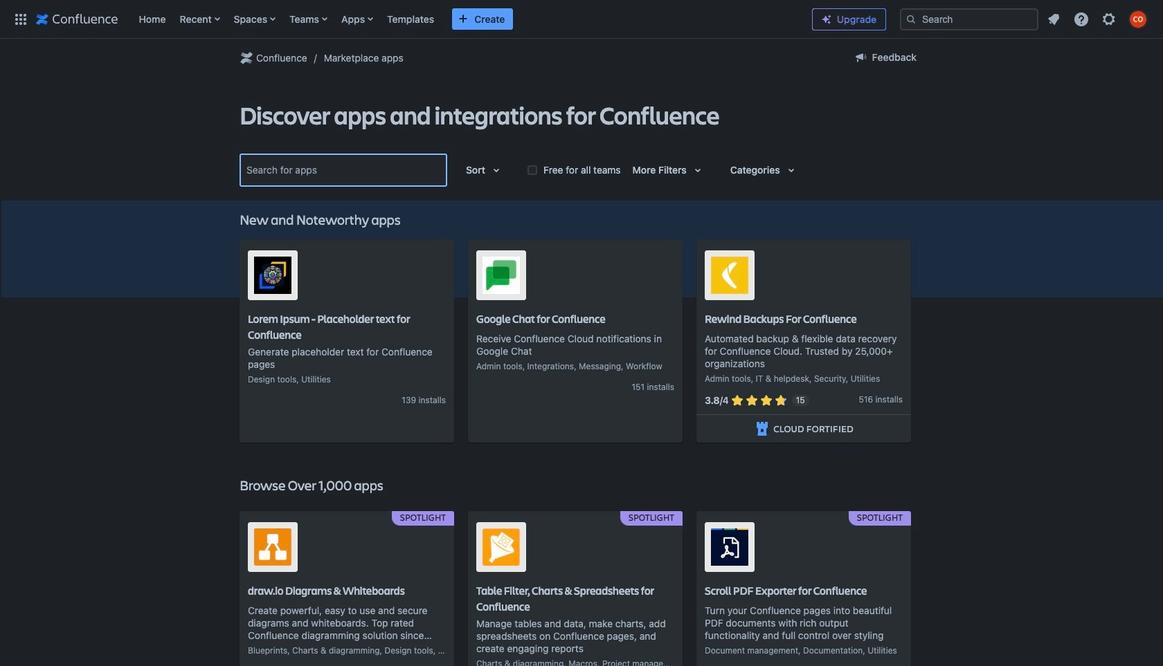 Task type: describe. For each thing, give the bounding box(es) containing it.
scroll pdf exporter for confluence image
[[711, 529, 749, 566]]

search image
[[906, 14, 917, 25]]

draw.io diagrams & whiteboards image
[[254, 529, 292, 566]]

appswitcher icon image
[[12, 11, 29, 27]]

help icon image
[[1073, 11, 1090, 27]]

lorem ipsum - placeholder text for confluence image
[[254, 257, 292, 294]]

cloud fortified app badge image
[[754, 421, 771, 438]]

Search for apps field
[[242, 158, 445, 183]]



Task type: vqa. For each thing, say whether or not it's contained in the screenshot.
List formating group on the top of the page
no



Task type: locate. For each thing, give the bounding box(es) containing it.
settings icon image
[[1101, 11, 1118, 27]]

rewind backups for confluence image
[[711, 257, 749, 294]]

0 horizontal spatial list
[[132, 0, 801, 38]]

list for appswitcher icon
[[132, 0, 801, 38]]

context icon image
[[238, 50, 255, 66], [238, 50, 255, 66]]

notification icon image
[[1046, 11, 1062, 27]]

banner
[[0, 0, 1163, 42]]

None search field
[[900, 8, 1039, 30]]

premium image
[[821, 14, 832, 25]]

confluence image
[[36, 11, 118, 27], [36, 11, 118, 27]]

1 horizontal spatial list
[[1041, 7, 1155, 32]]

global element
[[8, 0, 801, 38]]

table filter, charts & spreadsheets for confluence image
[[483, 529, 520, 566]]

Search field
[[900, 8, 1039, 30]]

list for premium icon
[[1041, 7, 1155, 32]]

google chat for confluence image
[[483, 257, 520, 294]]

list
[[132, 0, 801, 38], [1041, 7, 1155, 32]]



